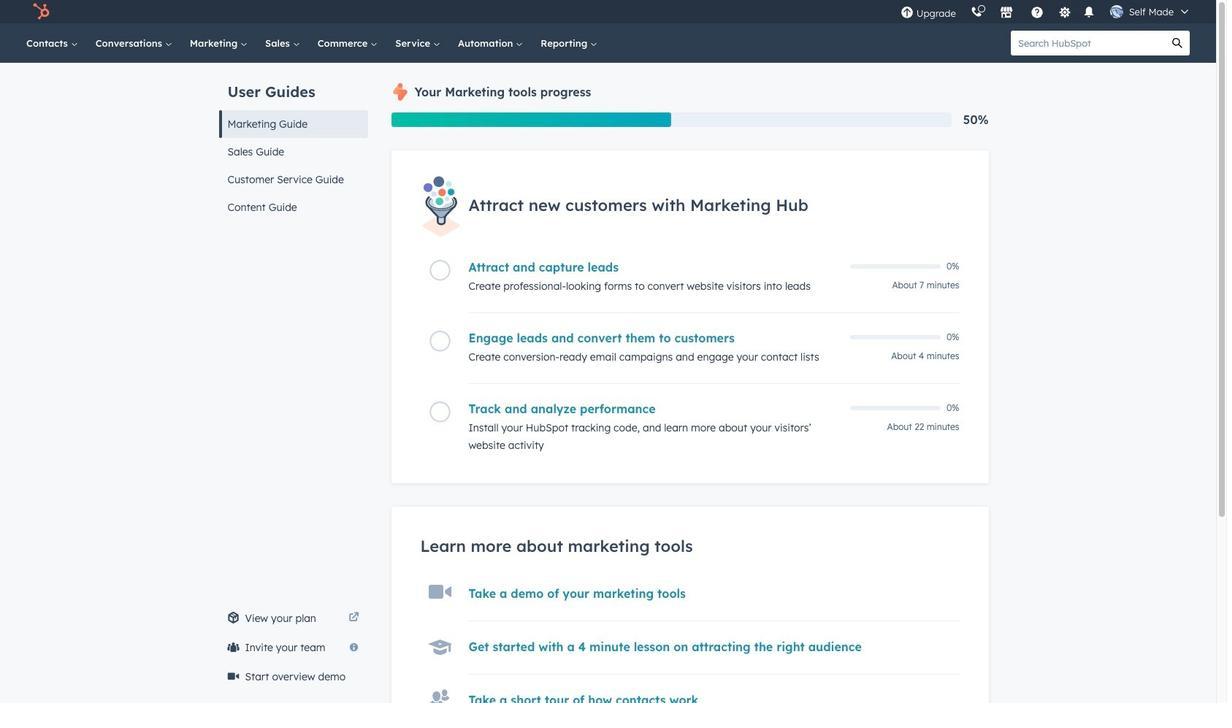 Task type: describe. For each thing, give the bounding box(es) containing it.
2 link opens in a new window image from the top
[[349, 613, 359, 624]]

Search HubSpot search field
[[1012, 31, 1166, 56]]

1 link opens in a new window image from the top
[[349, 610, 359, 628]]



Task type: vqa. For each thing, say whether or not it's contained in the screenshot.
progress bar
yes



Task type: locate. For each thing, give the bounding box(es) containing it.
progress bar
[[391, 113, 672, 127]]

ruby anderson image
[[1111, 5, 1124, 18]]

link opens in a new window image
[[349, 610, 359, 628], [349, 613, 359, 624]]

menu
[[894, 0, 1199, 23]]

user guides element
[[219, 63, 368, 221]]

marketplaces image
[[1000, 7, 1013, 20]]



